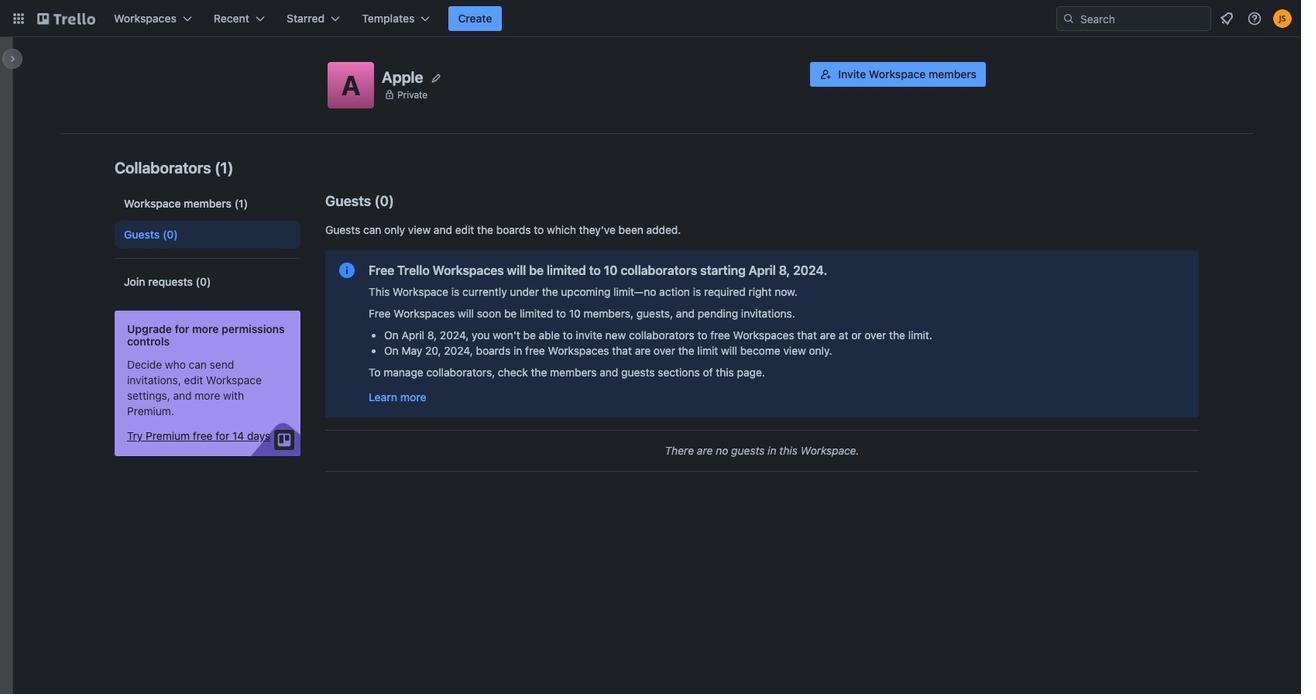 Task type: locate. For each thing, give the bounding box(es) containing it.
primary element
[[0, 0, 1302, 37]]

0 notifications image
[[1218, 9, 1236, 28]]

back to home image
[[37, 6, 95, 31]]

open information menu image
[[1247, 11, 1263, 26]]



Task type: vqa. For each thing, say whether or not it's contained in the screenshot.
the John Smith (johnsmith38824343) image
yes



Task type: describe. For each thing, give the bounding box(es) containing it.
john smith (johnsmith38824343) image
[[1274, 9, 1292, 28]]

search image
[[1063, 12, 1075, 25]]

Search field
[[1075, 8, 1211, 29]]



